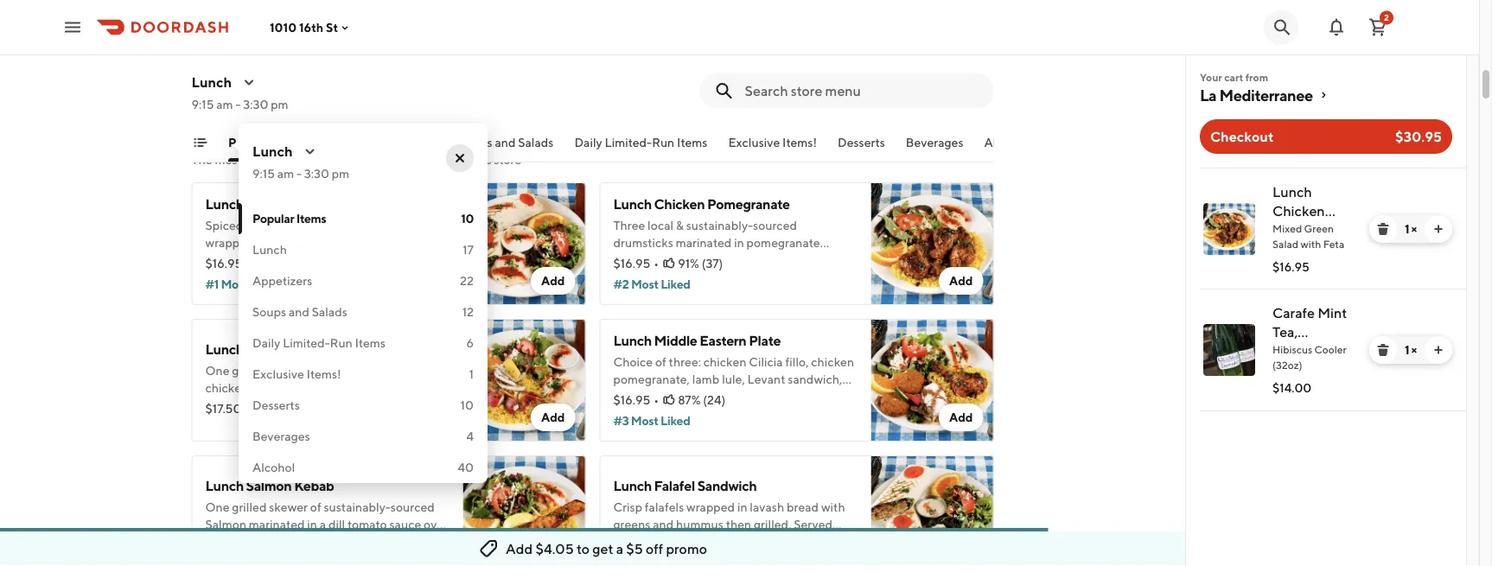 Task type: locate. For each thing, give the bounding box(es) containing it.
am
[[216, 97, 233, 112], [277, 166, 294, 181]]

0 vertical spatial 1 ×
[[1405, 222, 1417, 236]]

exclusive
[[728, 135, 780, 150], [253, 367, 304, 381]]

0 vertical spatial soups and salads
[[458, 135, 553, 150]]

commonly
[[245, 153, 302, 167]]

falafel
[[654, 478, 695, 494]]

close menu navigation image
[[453, 151, 467, 165]]

1 horizontal spatial soups
[[458, 135, 492, 150]]

items! left 'desserts' button
[[782, 135, 817, 150]]

1 horizontal spatial limited-
[[604, 135, 652, 150]]

soups inside button
[[458, 135, 492, 150]]

$5
[[626, 541, 643, 557]]

menus image up commonly
[[242, 75, 256, 89]]

chicken up mixed
[[1273, 203, 1325, 219]]

liked for eastern
[[661, 414, 691, 428]]

2 1 × from the top
[[1405, 343, 1417, 357]]

2 vertical spatial and
[[289, 305, 309, 319]]

1 vertical spatial daily
[[253, 336, 280, 350]]

1 horizontal spatial pomegranate
[[1273, 222, 1358, 238]]

menus image
[[242, 75, 256, 89], [303, 144, 317, 158]]

beverages down 94%
[[253, 429, 310, 444]]

3:30
[[243, 97, 268, 112], [304, 166, 329, 181]]

0 horizontal spatial beverages
[[253, 429, 310, 444]]

add one to cart image for $14.00
[[1432, 343, 1446, 357]]

popular items up commonly
[[228, 135, 302, 150]]

$16.95 • up #2
[[614, 256, 659, 271]]

beverages left alcohol button
[[906, 135, 963, 150]]

from inside popular items the most commonly ordered items and dishes from this store
[[443, 153, 469, 167]]

9:15
[[192, 97, 214, 112], [253, 166, 275, 181]]

2 items, open order cart image
[[1368, 17, 1389, 38]]

0 horizontal spatial limited-
[[283, 336, 330, 350]]

remove item from cart image right green
[[1377, 222, 1391, 236]]

pomegranate inside "list"
[[1273, 222, 1358, 238]]

lunch middle eastern plate image
[[871, 319, 994, 442]]

exclusive items!
[[728, 135, 817, 150], [253, 367, 341, 381]]

0 horizontal spatial menus image
[[242, 75, 256, 89]]

lunch falafel sandwich
[[614, 478, 757, 494]]

salads up lunch saffron chicken kebab
[[312, 305, 348, 319]]

lunch inside "lunch chicken pomegranate"
[[1273, 184, 1312, 200]]

• up #2 most liked
[[654, 256, 659, 271]]

0 vertical spatial and
[[495, 135, 515, 150]]

9:15 up "lunch chicken shawerma"
[[253, 166, 275, 181]]

0 vertical spatial desserts
[[838, 135, 885, 150]]

soups and salads
[[458, 135, 553, 150], [253, 305, 348, 319]]

lunch up mixed
[[1273, 184, 1312, 200]]

add $4.05 to get a $5 off promo
[[506, 541, 707, 557]]

lunch chicken shawerma image
[[463, 182, 586, 305]]

1 vertical spatial 9:15 am - 3:30 pm
[[253, 166, 349, 181]]

- left ordered
[[297, 166, 302, 181]]

alcohol up lunch salmon kebab
[[253, 460, 295, 475]]

0 horizontal spatial desserts
[[253, 398, 300, 412]]

add button for lunch middle eastern plate
[[939, 404, 984, 432]]

most right #3
[[631, 414, 659, 428]]

1 horizontal spatial desserts
[[838, 135, 885, 150]]

0 vertical spatial exclusive items!
[[728, 135, 817, 150]]

1 remove item from cart image from the top
[[1377, 222, 1391, 236]]

1 horizontal spatial pm
[[332, 166, 349, 181]]

0 vertical spatial pomegranate
[[707, 196, 790, 212]]

limited- inside button
[[604, 135, 652, 150]]

lunch left middle at the left
[[614, 333, 652, 349]]

1 vertical spatial exclusive items!
[[253, 367, 341, 381]]

and up the store
[[495, 135, 515, 150]]

2 horizontal spatial and
[[495, 135, 515, 150]]

popular inside popular items the most commonly ordered items and dishes from this store
[[192, 127, 257, 150]]

0 vertical spatial run
[[652, 135, 674, 150]]

1 vertical spatial am
[[277, 166, 294, 181]]

0 horizontal spatial run
[[330, 336, 353, 350]]

$16.95 • up #3
[[614, 393, 659, 407]]

1 vertical spatial pm
[[332, 166, 349, 181]]

chicken right saffron
[[293, 341, 344, 358]]

0 horizontal spatial 9:15
[[192, 97, 214, 112]]

liked for shawerma
[[250, 277, 280, 291]]

0 vertical spatial pm
[[271, 97, 289, 112]]

1 horizontal spatial exclusive
[[728, 135, 780, 150]]

(18)
[[705, 538, 725, 553]]

1 vertical spatial 10
[[461, 398, 474, 412]]

off
[[646, 541, 663, 557]]

show menu categories image
[[193, 136, 207, 150]]

0 horizontal spatial soups
[[253, 305, 286, 319]]

0 horizontal spatial exclusive
[[253, 367, 304, 381]]

daily right soups and salads button
[[574, 135, 602, 150]]

$16.95
[[205, 256, 242, 271], [614, 256, 651, 271], [1273, 260, 1310, 274], [614, 393, 651, 407]]

1 horizontal spatial alcohol
[[984, 135, 1027, 150]]

menus image right commonly
[[303, 144, 317, 158]]

$16.95 down salad
[[1273, 260, 1310, 274]]

add one to cart image
[[1432, 222, 1446, 236], [1432, 343, 1446, 357]]

0 horizontal spatial daily
[[253, 336, 280, 350]]

pm left items on the top left of page
[[332, 166, 349, 181]]

la mediterranee
[[1200, 86, 1313, 104]]

1 horizontal spatial -
[[297, 166, 302, 181]]

1 vertical spatial daily limited-run items
[[253, 336, 386, 350]]

1 horizontal spatial beverages
[[906, 135, 963, 150]]

hibiscus
[[1273, 343, 1313, 355]]

1 1 × from the top
[[1405, 222, 1417, 236]]

× for $14.00
[[1412, 343, 1417, 357]]

2 vertical spatial 1
[[469, 367, 474, 381]]

$18.50
[[205, 538, 243, 553]]

soups down the appetizers
[[253, 305, 286, 319]]

1 vertical spatial soups and salads
[[253, 305, 348, 319]]

lunch saffron chicken kebab image
[[463, 319, 586, 442]]

1 horizontal spatial run
[[652, 135, 674, 150]]

2 add one to cart image from the top
[[1432, 343, 1446, 357]]

1010
[[270, 20, 297, 34]]

94% (19)
[[269, 402, 316, 416]]

0 horizontal spatial and
[[289, 305, 309, 319]]

lunch up show menu categories image
[[192, 74, 232, 90]]

remove item from cart image
[[1377, 222, 1391, 236], [1377, 343, 1391, 357]]

9:15 am - 3:30 pm up "lunch chicken shawerma"
[[253, 166, 349, 181]]

most for lunch chicken shawerma
[[221, 277, 248, 291]]

0 vertical spatial alcohol
[[984, 135, 1027, 150]]

pm up commonly
[[271, 97, 289, 112]]

lunch left saffron
[[205, 341, 244, 358]]

0 vertical spatial beverages
[[906, 135, 963, 150]]

• right $5 at bottom left
[[655, 538, 660, 553]]

1 vertical spatial alcohol
[[253, 460, 295, 475]]

87% (24)
[[678, 393, 726, 407]]

add button for lunch chicken pomegranate
[[939, 267, 984, 295]]

2 × from the top
[[1412, 343, 1417, 357]]

2 remove item from cart image from the top
[[1377, 343, 1391, 357]]

1 vertical spatial and
[[383, 153, 404, 167]]

remove item from cart image right cooler
[[1377, 343, 1391, 357]]

1 $16.95 • from the top
[[614, 256, 659, 271]]

am up "lunch chicken shawerma"
[[277, 166, 294, 181]]

soups and salads up the store
[[458, 135, 553, 150]]

popular items up 88% (43)
[[253, 211, 326, 226]]

1 for $16.95
[[1405, 222, 1410, 236]]

1 ×
[[1405, 222, 1417, 236], [1405, 343, 1417, 357]]

most right #2
[[631, 277, 659, 291]]

1 vertical spatial add one to cart image
[[1432, 343, 1446, 357]]

mediterranee
[[1220, 86, 1313, 104]]

0 vertical spatial salads
[[518, 135, 553, 150]]

desserts down item search search box
[[838, 135, 885, 150]]

0 vertical spatial add one to cart image
[[1432, 222, 1446, 236]]

and right items on the top left of page
[[383, 153, 404, 167]]

1 vertical spatial desserts
[[253, 398, 300, 412]]

1 vertical spatial 3:30
[[304, 166, 329, 181]]

1 × from the top
[[1412, 222, 1417, 236]]

ordered
[[304, 153, 348, 167]]

40
[[458, 460, 474, 475]]

• up #3 most liked
[[654, 393, 659, 407]]

3:30 up commonly
[[243, 97, 268, 112]]

(32oz)
[[1273, 359, 1303, 371]]

exclusive inside button
[[728, 135, 780, 150]]

beverages
[[906, 135, 963, 150], [253, 429, 310, 444]]

from up la mediterranee
[[1246, 71, 1269, 83]]

chicken down commonly
[[246, 196, 297, 212]]

and down the appetizers
[[289, 305, 309, 319]]

10 up 4
[[461, 398, 474, 412]]

1010 16th st button
[[270, 20, 352, 34]]

a
[[616, 541, 624, 557]]

0 horizontal spatial from
[[443, 153, 469, 167]]

87%
[[678, 393, 701, 407]]

0 horizontal spatial -
[[236, 97, 241, 112]]

hibiscus cooler (32oz)
[[1273, 343, 1347, 371]]

9:15 up show menu categories image
[[192, 97, 214, 112]]

with
[[1301, 238, 1322, 250]]

lunch left falafel
[[614, 478, 652, 494]]

1 vertical spatial remove item from cart image
[[1377, 343, 1391, 357]]

× for $16.95
[[1412, 222, 1417, 236]]

and inside popular items the most commonly ordered items and dishes from this store
[[383, 153, 404, 167]]

$16.95 up #2
[[614, 256, 651, 271]]

1 horizontal spatial lunch chicken pomegranate image
[[1204, 203, 1256, 255]]

add button
[[531, 267, 576, 295], [939, 267, 984, 295], [531, 404, 576, 432], [939, 404, 984, 432], [531, 540, 576, 566], [939, 540, 984, 566]]

soups
[[458, 135, 492, 150], [253, 305, 286, 319]]

items! down lunch saffron chicken kebab
[[307, 367, 341, 381]]

10 up 17
[[461, 211, 474, 226]]

1
[[1405, 222, 1410, 236], [1405, 343, 1410, 357], [469, 367, 474, 381]]

items!
[[782, 135, 817, 150], [307, 367, 341, 381]]

popular
[[192, 127, 257, 150], [228, 135, 270, 150], [253, 211, 294, 226]]

most for lunch middle eastern plate
[[631, 414, 659, 428]]

sandwich
[[698, 478, 757, 494]]

liked down 88%
[[250, 277, 280, 291]]

lunch salmon kebab image
[[463, 456, 586, 566]]

0 vertical spatial items!
[[782, 135, 817, 150]]

10 for popular items
[[461, 211, 474, 226]]

most right #1 at the left of the page
[[221, 277, 248, 291]]

2 $16.95 • from the top
[[614, 393, 659, 407]]

2 button
[[1361, 10, 1396, 45]]

am up most at the left top of page
[[216, 97, 233, 112]]

1 × for $16.95
[[1405, 222, 1417, 236]]

-
[[236, 97, 241, 112], [297, 166, 302, 181]]

1 vertical spatial popular items
[[253, 211, 326, 226]]

(24)
[[703, 393, 726, 407]]

popular items
[[228, 135, 302, 150], [253, 211, 326, 226]]

1 horizontal spatial menus image
[[303, 144, 317, 158]]

1 vertical spatial 1 ×
[[1405, 343, 1417, 357]]

get
[[593, 541, 614, 557]]

lunch chicken shawerma
[[205, 196, 363, 212]]

0 vertical spatial 10
[[461, 211, 474, 226]]

soups up this
[[458, 135, 492, 150]]

kebab
[[346, 341, 386, 358], [294, 478, 334, 494]]

most
[[215, 153, 242, 167]]

lunch chicken pomegranate image
[[871, 182, 994, 305], [1204, 203, 1256, 255]]

1 add one to cart image from the top
[[1432, 222, 1446, 236]]

lunch
[[192, 74, 232, 90], [253, 143, 293, 160], [1273, 184, 1312, 200], [205, 196, 244, 212], [614, 196, 652, 212], [253, 243, 287, 257], [614, 333, 652, 349], [205, 341, 244, 358], [205, 478, 244, 494], [614, 478, 652, 494]]

salads inside button
[[518, 135, 553, 150]]

lunch chicken pomegranate list
[[1186, 168, 1467, 412]]

0 vertical spatial am
[[216, 97, 233, 112]]

salads up the store
[[518, 135, 553, 150]]

9:15 am - 3:30 pm up show menu categories image
[[192, 97, 289, 112]]

1 vertical spatial 9:15
[[253, 166, 275, 181]]

3:30 up 'shawerma'
[[304, 166, 329, 181]]

22
[[460, 274, 474, 288]]

0 vertical spatial exclusive
[[728, 135, 780, 150]]

1 vertical spatial pomegranate
[[1273, 222, 1358, 238]]

- up most at the left top of page
[[236, 97, 241, 112]]

daily
[[574, 135, 602, 150], [253, 336, 280, 350]]

promo
[[666, 541, 707, 557]]

desserts right $17.50
[[253, 398, 300, 412]]

0 vertical spatial limited-
[[604, 135, 652, 150]]

100%
[[271, 538, 302, 553]]

1 horizontal spatial lunch chicken pomegranate
[[1273, 184, 1358, 238]]

1 vertical spatial items!
[[307, 367, 341, 381]]

pm
[[271, 97, 289, 112], [332, 166, 349, 181]]

10
[[461, 211, 474, 226], [461, 398, 474, 412]]

desserts button
[[838, 134, 885, 162]]

0 horizontal spatial exclusive items!
[[253, 367, 341, 381]]

daily inside button
[[574, 135, 602, 150]]

0 vertical spatial from
[[1246, 71, 1269, 83]]

0 vertical spatial 1
[[1405, 222, 1410, 236]]

soups and salads down the appetizers
[[253, 305, 348, 319]]

alcohol right beverages button
[[984, 135, 1027, 150]]

items inside button
[[677, 135, 707, 150]]

0 horizontal spatial lunch chicken pomegranate
[[614, 196, 790, 212]]

liked down "87%" at the left of the page
[[661, 414, 691, 428]]

0 vertical spatial remove item from cart image
[[1377, 222, 1391, 236]]

1 vertical spatial ×
[[1412, 343, 1417, 357]]

0 vertical spatial ×
[[1412, 222, 1417, 236]]

run
[[652, 135, 674, 150], [330, 336, 353, 350]]

1 horizontal spatial salads
[[518, 135, 553, 150]]

0 horizontal spatial items!
[[307, 367, 341, 381]]

lunch chicken pomegranate inside lunch chicken pomegranate "list"
[[1273, 184, 1358, 238]]

0 horizontal spatial pomegranate
[[707, 196, 790, 212]]

1 vertical spatial limited-
[[283, 336, 330, 350]]

from left this
[[443, 153, 469, 167]]

1 horizontal spatial am
[[277, 166, 294, 181]]

liked down 91%
[[661, 277, 691, 291]]

lunch chicken pomegranate
[[1273, 184, 1358, 238], [614, 196, 790, 212]]

Item Search search field
[[745, 81, 980, 100]]

0 vertical spatial $16.95 •
[[614, 256, 659, 271]]

1 horizontal spatial daily limited-run items
[[574, 135, 707, 150]]

• right $18.50
[[247, 538, 252, 553]]

9:15 am - 3:30 pm
[[192, 97, 289, 112], [253, 166, 349, 181]]

1 vertical spatial beverages
[[253, 429, 310, 444]]

0 vertical spatial 9:15 am - 3:30 pm
[[192, 97, 289, 112]]

0 vertical spatial 3:30
[[243, 97, 268, 112]]

1 vertical spatial from
[[443, 153, 469, 167]]

#2
[[614, 277, 629, 291]]

daily down #1 most liked
[[253, 336, 280, 350]]

$16.95 •
[[614, 256, 659, 271], [614, 393, 659, 407]]

$16.95 up #3
[[614, 393, 651, 407]]

appetizers
[[253, 274, 312, 288]]

1 horizontal spatial daily
[[574, 135, 602, 150]]



Task type: describe. For each thing, give the bounding box(es) containing it.
#1 most liked
[[205, 277, 280, 291]]

0 horizontal spatial alcohol
[[253, 460, 295, 475]]

91% (37)
[[678, 256, 723, 271]]

$30.95
[[1396, 128, 1442, 145]]

0 vertical spatial popular items
[[228, 135, 302, 150]]

checkout
[[1211, 128, 1274, 145]]

83% (18)
[[679, 538, 725, 553]]

6
[[467, 336, 474, 350]]

$18.50 •
[[205, 538, 252, 553]]

0 vertical spatial daily limited-run items
[[574, 135, 707, 150]]

remove item from cart image for $16.95
[[1377, 222, 1391, 236]]

to
[[577, 541, 590, 557]]

$16.50
[[614, 538, 652, 553]]

0 horizontal spatial am
[[216, 97, 233, 112]]

your
[[1200, 71, 1223, 83]]

#3 most liked
[[614, 414, 691, 428]]

popular items the most commonly ordered items and dishes from this store
[[192, 127, 522, 167]]

salmon
[[246, 478, 292, 494]]

1 vertical spatial run
[[330, 336, 353, 350]]

lunch saffron chicken kebab
[[205, 341, 386, 358]]

1 vertical spatial kebab
[[294, 478, 334, 494]]

your cart from
[[1200, 71, 1269, 83]]

cooler
[[1315, 343, 1347, 355]]

store
[[494, 153, 522, 167]]

1 for $14.00
[[1405, 343, 1410, 357]]

• for falafel
[[655, 538, 660, 553]]

chicken up 91%
[[654, 196, 705, 212]]

cart
[[1225, 71, 1244, 83]]

lunch down most at the left top of page
[[205, 196, 244, 212]]

the
[[192, 153, 212, 167]]

0 horizontal spatial daily limited-run items
[[253, 336, 386, 350]]

feta
[[1324, 238, 1345, 250]]

0 horizontal spatial soups and salads
[[253, 305, 348, 319]]

add button for lunch falafel sandwich
[[939, 540, 984, 566]]

• for salmon
[[247, 538, 252, 553]]

4
[[467, 429, 474, 444]]

green
[[1305, 222, 1334, 234]]

saffron
[[246, 341, 291, 358]]

#3
[[614, 414, 629, 428]]

lunch left salmon
[[205, 478, 244, 494]]

st
[[326, 20, 338, 34]]

exclusive items! button
[[728, 134, 817, 162]]

notification bell image
[[1327, 17, 1347, 38]]

12
[[462, 305, 474, 319]]

remove item from cart image for $14.00
[[1377, 343, 1391, 357]]

eastern
[[700, 333, 747, 349]]

daily limited-run items button
[[574, 134, 707, 162]]

$14.00
[[1273, 381, 1312, 395]]

alcohol button
[[984, 134, 1027, 162]]

items
[[351, 153, 381, 167]]

middle
[[654, 333, 697, 349]]

0 horizontal spatial 3:30
[[243, 97, 268, 112]]

1 horizontal spatial 9:15
[[253, 166, 275, 181]]

83%
[[679, 538, 703, 553]]

$17.50
[[205, 402, 242, 416]]

salad
[[1273, 238, 1299, 250]]

1 vertical spatial soups
[[253, 305, 286, 319]]

lunch middle eastern plate
[[614, 333, 781, 349]]

(19)
[[295, 402, 316, 416]]

$16.50 •
[[614, 538, 660, 553]]

plate
[[749, 333, 781, 349]]

add one to cart image for $16.95
[[1432, 222, 1446, 236]]

1 horizontal spatial soups and salads
[[458, 135, 553, 150]]

94%
[[269, 402, 293, 416]]

lunch up the appetizers
[[253, 243, 287, 257]]

1 vertical spatial -
[[297, 166, 302, 181]]

and inside button
[[495, 135, 515, 150]]

• for middle
[[654, 393, 659, 407]]

2
[[1385, 13, 1390, 22]]

lunch down daily limited-run items button
[[614, 196, 652, 212]]

0 vertical spatial -
[[236, 97, 241, 112]]

items! inside button
[[782, 135, 817, 150]]

(16)
[[305, 538, 325, 553]]

$16.95 up #1 at the left of the page
[[205, 256, 242, 271]]

#1
[[205, 277, 219, 291]]

1 horizontal spatial kebab
[[346, 341, 386, 358]]

1 vertical spatial salads
[[312, 305, 348, 319]]

mixed green salad with feta
[[1273, 222, 1345, 250]]

1 × for $14.00
[[1405, 343, 1417, 357]]

add button for lunch salmon kebab
[[531, 540, 576, 566]]

shawerma
[[299, 196, 363, 212]]

soups and salads button
[[458, 134, 553, 162]]

$4.05
[[536, 541, 574, 557]]

1010 16th st
[[270, 20, 338, 34]]

dishes
[[406, 153, 441, 167]]

91%
[[678, 256, 699, 271]]

la mediterranee link
[[1200, 85, 1453, 106]]

100% (16)
[[271, 538, 325, 553]]

88%
[[270, 256, 294, 271]]

chicken inside "lunch chicken pomegranate"
[[1273, 203, 1325, 219]]

mixed
[[1273, 222, 1303, 234]]

open menu image
[[62, 17, 83, 38]]

#2 most liked
[[614, 277, 691, 291]]

10 for desserts
[[461, 398, 474, 412]]

0 vertical spatial 9:15
[[192, 97, 214, 112]]

0 horizontal spatial lunch chicken pomegranate image
[[871, 182, 994, 305]]

this
[[472, 153, 492, 167]]

beverages button
[[906, 134, 963, 162]]

88% (43)
[[270, 256, 319, 271]]

lunch salmon kebab
[[205, 478, 334, 494]]

0 vertical spatial menus image
[[242, 75, 256, 89]]

1 horizontal spatial 3:30
[[304, 166, 329, 181]]

$16.95 • for middle
[[614, 393, 659, 407]]

1 horizontal spatial exclusive items!
[[728, 135, 817, 150]]

items inside popular items the most commonly ordered items and dishes from this store
[[260, 127, 308, 150]]

lunch falafel sandwich image
[[871, 456, 994, 566]]

carafe mint tea, lemonade or hibiscus cooler image
[[1204, 324, 1256, 376]]

la
[[1200, 86, 1217, 104]]

0 horizontal spatial pm
[[271, 97, 289, 112]]

$16.95 • for chicken
[[614, 256, 659, 271]]

17
[[463, 243, 474, 257]]

1 vertical spatial menus image
[[303, 144, 317, 158]]

(43)
[[296, 256, 319, 271]]

liked for pomegranate
[[661, 277, 691, 291]]

most for lunch chicken pomegranate
[[631, 277, 659, 291]]

16th
[[299, 20, 324, 34]]

• for chicken
[[654, 256, 659, 271]]

run inside daily limited-run items button
[[652, 135, 674, 150]]

lunch right most at the left top of page
[[253, 143, 293, 160]]

$16.95 inside lunch chicken pomegranate "list"
[[1273, 260, 1310, 274]]

(37)
[[702, 256, 723, 271]]



Task type: vqa. For each thing, say whether or not it's contained in the screenshot.
the bottom Previous button of carousel icon
no



